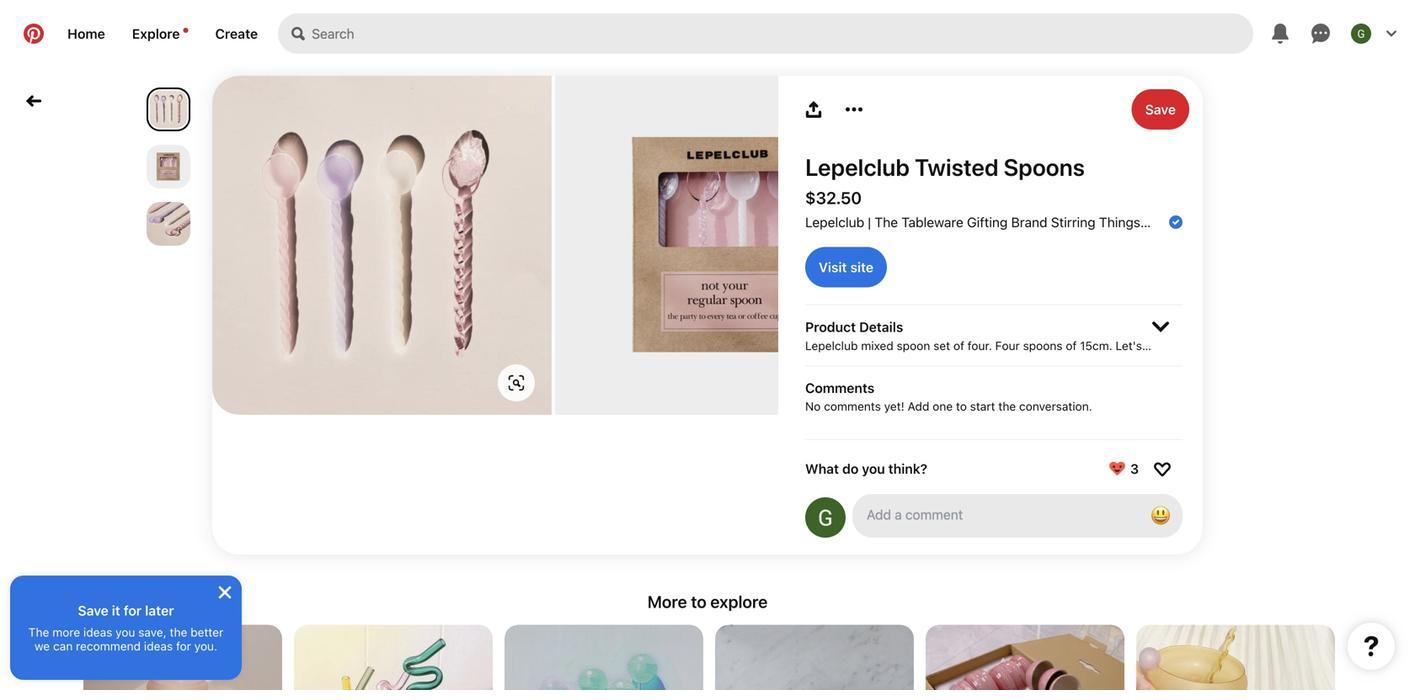 Task type: describe. For each thing, give the bounding box(es) containing it.
spoons
[[1004, 153, 1085, 181]]

one
[[933, 400, 953, 414]]

$32.50
[[806, 188, 862, 208]]

carousel image 1 image
[[555, 76, 895, 415]]

site
[[851, 260, 874, 276]]

orlandogary85 image
[[806, 498, 846, 538]]

expand icon image
[[1153, 319, 1170, 336]]

save for save
[[1146, 102, 1176, 118]]

gary orlando image
[[1352, 24, 1372, 44]]

😃
[[1151, 504, 1171, 528]]

add
[[908, 400, 930, 414]]

visit site link
[[806, 247, 887, 288]]

save,
[[138, 626, 167, 640]]

notifications image
[[183, 28, 188, 33]]

what do you think?
[[806, 461, 928, 477]]

you inside save it for later the more ideas you save, the better we can recommend ideas for you.
[[116, 626, 135, 640]]

it
[[112, 603, 120, 619]]

start
[[970, 400, 996, 414]]

explore link
[[119, 13, 202, 54]]

Add a comment field
[[868, 507, 1131, 523]]

think?
[[889, 461, 928, 477]]

explore
[[711, 592, 768, 612]]

yet!
[[885, 400, 905, 414]]

twisted
[[915, 153, 999, 181]]

this contains an image of: glow pops print (8x8 inches) image
[[505, 626, 704, 691]]

comments no comments yet! add one to start the conversation.
[[806, 380, 1093, 414]]

lepelclub
[[806, 153, 910, 181]]

later
[[145, 603, 174, 619]]

home
[[67, 26, 105, 42]]

this contains an image of: ☆ ⨾ © ୨୧⊹°. image
[[926, 626, 1125, 691]]

better
[[191, 626, 224, 640]]

create link
[[202, 13, 271, 54]]

save it for later the more ideas you save, the better we can recommend ideas for you.
[[28, 603, 224, 654]]

explore
[[132, 26, 180, 42]]

the inside "comments no comments yet! add one to start the conversation."
[[999, 400, 1016, 414]]

0 horizontal spatial to
[[691, 592, 707, 612]]

this contains an image of: jelly bean goblet image
[[1137, 626, 1336, 691]]

1 horizontal spatial for
[[176, 640, 191, 654]]



Task type: locate. For each thing, give the bounding box(es) containing it.
0 vertical spatial to
[[956, 400, 967, 414]]

ideas
[[83, 626, 112, 640], [144, 640, 173, 654]]

you down 'it'
[[116, 626, 135, 640]]

merchant verification badge icon image
[[1170, 216, 1183, 229]]

comments
[[806, 380, 875, 396]]

0 horizontal spatial ideas
[[83, 626, 112, 640]]

save
[[1146, 102, 1176, 118], [78, 603, 109, 619]]

search icon image
[[292, 27, 305, 40]]

ideas down later
[[144, 640, 173, 654]]

1 horizontal spatial you
[[862, 461, 885, 477]]

0 vertical spatial the
[[999, 400, 1016, 414]]

save for save it for later the more ideas you save, the better we can recommend ideas for you.
[[78, 603, 109, 619]]

visit
[[819, 260, 847, 276]]

for
[[124, 603, 142, 619], [176, 640, 191, 654]]

1 vertical spatial you
[[116, 626, 135, 640]]

this contains an image of: glass crazy straw - drinking straws - krazy straw image
[[294, 626, 493, 691]]

you
[[862, 461, 885, 477], [116, 626, 135, 640]]

no
[[806, 400, 821, 414]]

more
[[648, 592, 687, 612]]

can
[[53, 640, 73, 654]]

0 vertical spatial save
[[1146, 102, 1176, 118]]

more
[[52, 626, 80, 640]]

Search text field
[[312, 13, 1254, 54]]

1 vertical spatial for
[[176, 640, 191, 654]]

product
[[806, 319, 856, 335]]

product details
[[806, 319, 904, 335]]

for left you.
[[176, 640, 191, 654]]

the inside save it for later the more ideas you save, the better we can recommend ideas for you.
[[170, 626, 187, 640]]

you.
[[194, 640, 217, 654]]

0 horizontal spatial you
[[116, 626, 135, 640]]

0 horizontal spatial save
[[78, 603, 109, 619]]

to inside "comments no comments yet! add one to start the conversation."
[[956, 400, 967, 414]]

recommend
[[76, 640, 141, 654]]

you right do
[[862, 461, 885, 477]]

0 horizontal spatial the
[[170, 626, 187, 640]]

reaction image
[[1154, 461, 1171, 478]]

a refreshing cocktail + a colorful glassware like our bubblegum goblet will make your summer instantly brighter image
[[83, 626, 282, 691]]

lepelclub twisted spoons $32.50
[[806, 153, 1085, 208]]

carousel image 0 image
[[212, 76, 552, 415]]

list
[[4, 626, 1416, 691]]

we
[[35, 640, 50, 654]]

1 horizontal spatial the
[[999, 400, 1016, 414]]

1 vertical spatial the
[[170, 626, 187, 640]]

1 horizontal spatial save
[[1146, 102, 1176, 118]]

more to explore
[[648, 592, 768, 612]]

details
[[860, 319, 904, 335]]

what
[[806, 461, 839, 477]]

visit site
[[819, 260, 874, 276]]

conversation.
[[1020, 400, 1093, 414]]

to right more
[[691, 592, 707, 612]]

0 vertical spatial for
[[124, 603, 142, 619]]

to right one
[[956, 400, 967, 414]]

do
[[843, 461, 859, 477]]

the right the save,
[[170, 626, 187, 640]]

😃 button
[[853, 495, 1183, 538], [1144, 500, 1178, 533]]

this contains an image of: unique dining products & accessories - the hambledon image
[[715, 626, 914, 691]]

to
[[956, 400, 967, 414], [691, 592, 707, 612]]

1 horizontal spatial ideas
[[144, 640, 173, 654]]

3
[[1131, 461, 1139, 477]]

0 horizontal spatial for
[[124, 603, 142, 619]]

view next image
[[738, 239, 752, 252]]

ideas down 'it'
[[83, 626, 112, 640]]

1 vertical spatial to
[[691, 592, 707, 612]]

0 vertical spatial you
[[862, 461, 885, 477]]

comments
[[824, 400, 881, 414]]

save button
[[1132, 89, 1190, 130], [1132, 89, 1190, 130]]

the
[[28, 626, 49, 640]]

the
[[999, 400, 1016, 414], [170, 626, 187, 640]]

1 vertical spatial save
[[78, 603, 109, 619]]

home link
[[54, 13, 119, 54]]

save inside save it for later the more ideas you save, the better we can recommend ideas for you.
[[78, 603, 109, 619]]

the right the start
[[999, 400, 1016, 414]]

lepelclub twisted spoons link
[[806, 153, 1183, 181]]

product details button
[[806, 305, 1183, 367]]

1 horizontal spatial to
[[956, 400, 967, 414]]

for right 'it'
[[124, 603, 142, 619]]

create
[[215, 26, 258, 42]]



Task type: vqa. For each thing, say whether or not it's contained in the screenshot.
top for
yes



